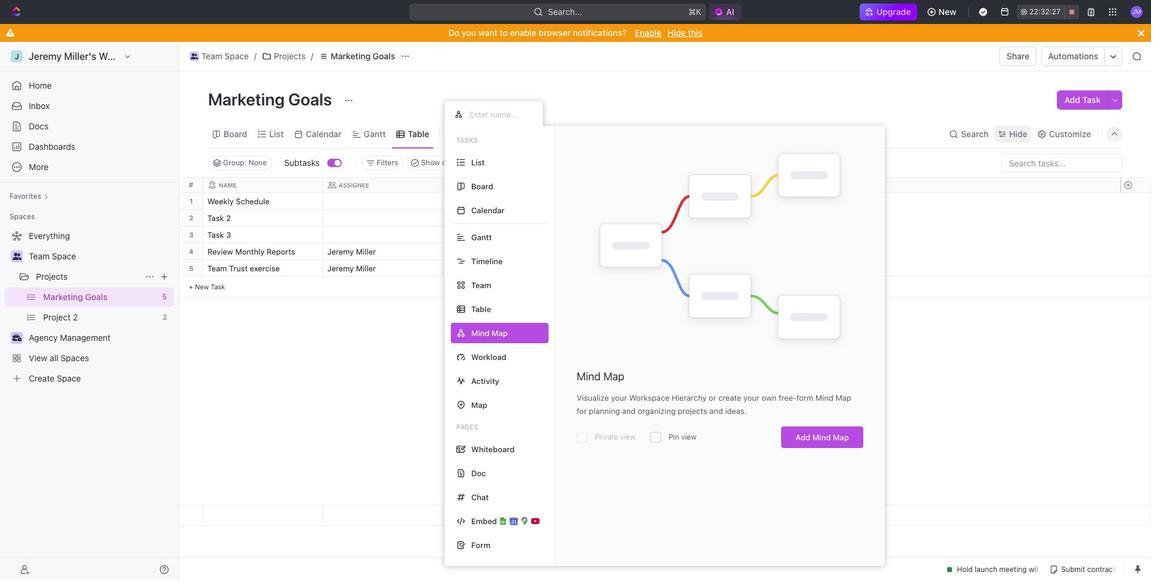 Task type: describe. For each thing, give the bounding box(es) containing it.
1 2 3 4 5
[[189, 197, 194, 272]]

1 vertical spatial board
[[471, 181, 493, 191]]

create
[[719, 394, 742, 403]]

inbox link
[[5, 97, 174, 116]]

activity
[[471, 376, 500, 386]]

search...
[[548, 7, 583, 17]]

Enter name... field
[[468, 109, 533, 120]]

0 vertical spatial goals
[[373, 51, 395, 61]]

want
[[478, 28, 498, 38]]

task 3
[[208, 230, 231, 240]]

hide button
[[995, 126, 1031, 142]]

marketing goals link
[[316, 49, 398, 64]]

list link
[[267, 126, 284, 142]]

subtasks
[[284, 158, 320, 168]]

1 vertical spatial gantt
[[471, 232, 492, 242]]

view button
[[444, 126, 483, 142]]

favorites
[[10, 192, 41, 201]]

dashboards
[[29, 142, 75, 152]]

0 vertical spatial space
[[225, 51, 249, 61]]

22:32:27
[[1030, 7, 1061, 16]]

progress for ‎task 2
[[459, 215, 495, 223]]

0 vertical spatial list
[[269, 129, 284, 139]]

0 horizontal spatial projects link
[[36, 267, 140, 287]]

docs
[[29, 121, 49, 131]]

2 and from the left
[[710, 407, 723, 416]]

tasks
[[456, 136, 478, 144]]

enable
[[635, 28, 662, 38]]

doc
[[471, 469, 486, 478]]

team space link inside tree
[[29, 247, 172, 266]]

in progress for ‎task 2
[[450, 215, 495, 223]]

yesterday 13:30
[[567, 264, 626, 273]]

pages
[[456, 423, 478, 431]]

0 vertical spatial mind
[[577, 371, 601, 383]]

1 vertical spatial goals
[[288, 89, 332, 109]]

view for private view
[[620, 433, 636, 442]]

trust
[[229, 264, 248, 273]]

gantt link
[[361, 126, 386, 142]]

for
[[577, 407, 587, 416]]

new button
[[922, 2, 964, 22]]

visualize your workspace hierarchy or create your own free-form mind map for planning and organizing projects and ideas.
[[577, 394, 852, 416]]

0 vertical spatial table
[[408, 129, 429, 139]]

visualize
[[577, 394, 609, 403]]

do
[[462, 232, 472, 239]]

⌘k
[[689, 7, 702, 17]]

browser
[[539, 28, 571, 38]]

tree inside sidebar navigation
[[5, 227, 174, 389]]

notifications?
[[573, 28, 627, 38]]

in progress cell for ‎task 2
[[443, 210, 563, 226]]

spaces
[[10, 212, 35, 221]]

team space inside tree
[[29, 251, 76, 261]]

add task
[[1065, 95, 1101, 105]]

in progress cell for review monthly reports
[[443, 244, 563, 260]]

0 vertical spatial team space
[[202, 51, 249, 61]]

show
[[421, 158, 440, 167]]

in for weekly schedule
[[450, 198, 457, 206]]

add for add task
[[1065, 95, 1081, 105]]

workload
[[471, 352, 507, 362]]

home
[[29, 80, 52, 91]]

board link
[[221, 126, 247, 142]]

subtasks button
[[280, 154, 328, 173]]

5
[[189, 264, 193, 272]]

team trust exercise
[[208, 264, 280, 273]]

‎task 2
[[208, 214, 231, 223]]

press space to select this row. row containing review monthly reports
[[203, 244, 803, 260]]

11/8/23
[[567, 247, 594, 257]]

upgrade
[[877, 7, 911, 17]]

inbox
[[29, 101, 50, 111]]

chat
[[471, 493, 489, 502]]

new for new task
[[195, 283, 209, 291]]

mind map
[[577, 371, 625, 383]]

press space to select this row. row containing ‎task 2
[[203, 210, 803, 229]]

do you want to enable browser notifications? enable hide this
[[449, 28, 703, 38]]

in progress cell for weekly schedule
[[443, 193, 563, 209]]

hierarchy
[[672, 394, 707, 403]]

grid containing weekly schedule
[[179, 178, 1152, 527]]

ideas.
[[725, 407, 747, 416]]

weekly
[[208, 197, 234, 206]]

upgrade link
[[860, 4, 917, 20]]

sidebar navigation
[[0, 42, 179, 582]]

exercise
[[250, 264, 280, 273]]

0 vertical spatial board
[[224, 129, 247, 139]]

favorites button
[[5, 190, 53, 204]]

team inside sidebar navigation
[[29, 251, 50, 261]]

user group image inside team space link
[[191, 53, 198, 59]]

view button
[[444, 120, 483, 148]]

view for pin view
[[681, 433, 697, 442]]

in progress for weekly schedule
[[450, 198, 495, 206]]

to do cell
[[443, 227, 563, 243]]

1 and from the left
[[622, 407, 636, 416]]

yesterday 13:30 cell
[[563, 260, 683, 276]]

calendar link
[[304, 126, 342, 142]]

1 / from the left
[[254, 51, 257, 61]]

customize button
[[1034, 126, 1095, 142]]

show closed
[[421, 158, 465, 167]]

‎task
[[208, 214, 224, 223]]

add mind map
[[796, 433, 849, 443]]

in for ‎task 2
[[450, 215, 457, 223]]

4
[[189, 248, 194, 255]]

share
[[1007, 51, 1030, 61]]

review
[[208, 247, 233, 257]]

task for add task
[[1083, 95, 1101, 105]]

0 vertical spatial marketing goals
[[331, 51, 395, 61]]

you
[[462, 28, 476, 38]]

0 vertical spatial projects
[[274, 51, 306, 61]]

space inside tree
[[52, 251, 76, 261]]

pin
[[669, 433, 679, 442]]

press space to select this row. row containing 2
[[179, 210, 203, 227]]

0 horizontal spatial calendar
[[306, 129, 342, 139]]

docs link
[[5, 117, 174, 136]]

jeremy for review monthly reports
[[327, 247, 354, 257]]

form
[[471, 541, 491, 550]]



Task type: locate. For each thing, give the bounding box(es) containing it.
3
[[226, 230, 231, 240], [189, 231, 193, 239]]

jeremy miller for reports
[[327, 247, 376, 257]]

1 vertical spatial mind
[[816, 394, 834, 403]]

progress for weekly schedule
[[459, 198, 495, 206]]

user group image inside tree
[[12, 253, 21, 260]]

1 jeremy miller cell from the top
[[323, 244, 443, 260]]

task inside add task button
[[1083, 95, 1101, 105]]

2 progress from the top
[[459, 215, 495, 223]]

/
[[254, 51, 257, 61], [311, 51, 314, 61]]

2 set priority element from the top
[[681, 227, 699, 245]]

in progress for team trust exercise
[[450, 265, 495, 273]]

0 horizontal spatial your
[[611, 394, 627, 403]]

0 horizontal spatial gantt
[[364, 129, 386, 139]]

2 for 1
[[189, 214, 193, 222]]

jeremy miller cell
[[323, 244, 443, 260], [323, 260, 443, 276]]

progress for review monthly reports
[[459, 248, 495, 256]]

0 vertical spatial to
[[500, 28, 508, 38]]

task down team trust exercise
[[211, 283, 225, 291]]

0 vertical spatial jeremy miller cell
[[323, 244, 443, 260]]

private view
[[595, 433, 636, 442]]

Search tasks... text field
[[1002, 154, 1122, 172]]

1 in from the top
[[450, 198, 457, 206]]

1 horizontal spatial user group image
[[191, 53, 198, 59]]

1 horizontal spatial view
[[681, 433, 697, 442]]

1 horizontal spatial gantt
[[471, 232, 492, 242]]

mind inside 'visualize your workspace hierarchy or create your own free-form mind map for planning and organizing projects and ideas.'
[[816, 394, 834, 403]]

marketing goals
[[331, 51, 395, 61], [208, 89, 336, 109]]

task up customize
[[1083, 95, 1101, 105]]

1 vertical spatial projects
[[36, 272, 68, 282]]

dashboards link
[[5, 137, 174, 157]]

new task
[[195, 283, 225, 291]]

in progress for review monthly reports
[[450, 248, 495, 256]]

whiteboard
[[471, 445, 515, 454]]

1 vertical spatial space
[[52, 251, 76, 261]]

table up show
[[408, 129, 429, 139]]

monthly
[[235, 247, 265, 257]]

set priority image for task 3
[[681, 227, 699, 245]]

board left list link on the top of the page
[[224, 129, 247, 139]]

grid
[[179, 178, 1152, 527]]

0 horizontal spatial space
[[52, 251, 76, 261]]

1 horizontal spatial hide
[[1010, 129, 1028, 139]]

1 horizontal spatial 2
[[226, 214, 231, 223]]

1 horizontal spatial to
[[500, 28, 508, 38]]

mind up visualize
[[577, 371, 601, 383]]

customize
[[1049, 129, 1092, 139]]

set priority element for team trust exercise
[[681, 261, 699, 279]]

add down form
[[796, 433, 811, 443]]

0 vertical spatial team space link
[[187, 49, 252, 64]]

3 in progress cell from the top
[[443, 244, 563, 260]]

2 jeremy miller cell from the top
[[323, 260, 443, 276]]

board
[[224, 129, 247, 139], [471, 181, 493, 191]]

gantt up timeline at the left
[[471, 232, 492, 242]]

reports
[[267, 247, 295, 257]]

1 vertical spatial calendar
[[471, 205, 505, 215]]

0 vertical spatial miller
[[356, 247, 376, 257]]

review monthly reports
[[208, 247, 295, 257]]

hide left this
[[668, 28, 686, 38]]

1 vertical spatial new
[[195, 283, 209, 291]]

marketing inside the marketing goals link
[[331, 51, 371, 61]]

map
[[604, 371, 625, 383], [836, 394, 852, 403], [471, 400, 487, 410], [833, 433, 849, 443]]

your left own
[[744, 394, 760, 403]]

1 horizontal spatial list
[[471, 157, 485, 167]]

3 up review
[[226, 230, 231, 240]]

projects
[[678, 407, 708, 416]]

press space to select this row. row containing 3
[[179, 227, 203, 244]]

new inside grid
[[195, 283, 209, 291]]

1 horizontal spatial your
[[744, 394, 760, 403]]

0 horizontal spatial team space
[[29, 251, 76, 261]]

do
[[449, 28, 460, 38]]

0 horizontal spatial goals
[[288, 89, 332, 109]]

row group containing 1 2 3 4 5
[[179, 193, 203, 298]]

2 inside 1 2 3 4 5
[[189, 214, 193, 222]]

add
[[1065, 95, 1081, 105], [796, 433, 811, 443]]

cell
[[323, 193, 443, 209], [563, 193, 683, 209], [323, 210, 443, 226], [563, 210, 683, 226], [323, 227, 443, 243], [563, 227, 683, 243], [683, 244, 803, 260], [563, 506, 683, 526], [683, 506, 803, 526]]

automations button
[[1043, 47, 1105, 65]]

1 vertical spatial list
[[471, 157, 485, 167]]

tree containing team space
[[5, 227, 174, 389]]

add for add mind map
[[796, 433, 811, 443]]

progress for team trust exercise
[[459, 265, 495, 273]]

view right pin
[[681, 433, 697, 442]]

list up subtasks button
[[269, 129, 284, 139]]

user group image
[[191, 53, 198, 59], [12, 253, 21, 260]]

1 vertical spatial task
[[208, 230, 224, 240]]

your up "planning"
[[611, 394, 627, 403]]

1 miller from the top
[[356, 247, 376, 257]]

0 horizontal spatial hide
[[668, 28, 686, 38]]

3 inside 1 2 3 4 5
[[189, 231, 193, 239]]

4 in progress from the top
[[450, 265, 495, 273]]

2 view from the left
[[681, 433, 697, 442]]

workspace
[[629, 394, 670, 403]]

2 set priority image from the top
[[681, 261, 699, 279]]

to inside cell
[[450, 232, 460, 239]]

task for new task
[[211, 283, 225, 291]]

free-
[[779, 394, 797, 403]]

own
[[762, 394, 777, 403]]

board down tasks on the top
[[471, 181, 493, 191]]

row group containing weekly schedule
[[203, 193, 803, 298]]

1 vertical spatial projects link
[[36, 267, 140, 287]]

team space
[[202, 51, 249, 61], [29, 251, 76, 261]]

4 progress from the top
[[459, 265, 495, 273]]

1 horizontal spatial goals
[[373, 51, 395, 61]]

1 vertical spatial marketing
[[208, 89, 285, 109]]

2 inside the press space to select this row. row
[[226, 214, 231, 223]]

1 horizontal spatial team space link
[[187, 49, 252, 64]]

hide right the "search"
[[1010, 129, 1028, 139]]

0 horizontal spatial list
[[269, 129, 284, 139]]

22:32:27 button
[[1017, 5, 1080, 19]]

1 horizontal spatial calendar
[[471, 205, 505, 215]]

0 horizontal spatial 2
[[189, 214, 193, 222]]

0 horizontal spatial view
[[620, 433, 636, 442]]

share button
[[1000, 47, 1037, 66]]

0 horizontal spatial to
[[450, 232, 460, 239]]

enable
[[510, 28, 537, 38]]

1 horizontal spatial space
[[225, 51, 249, 61]]

1 horizontal spatial board
[[471, 181, 493, 191]]

new inside button
[[939, 7, 957, 17]]

press space to select this row. row containing weekly schedule
[[203, 193, 803, 212]]

new down review
[[195, 283, 209, 291]]

0 horizontal spatial user group image
[[12, 253, 21, 260]]

2 jeremy miller from the top
[[327, 264, 376, 273]]

0 vertical spatial gantt
[[364, 129, 386, 139]]

to right the want
[[500, 28, 508, 38]]

1
[[190, 197, 193, 205]]

list right closed
[[471, 157, 485, 167]]

0 vertical spatial set priority image
[[681, 227, 699, 245]]

jeremy for team trust exercise
[[327, 264, 354, 273]]

in progress cell
[[443, 193, 563, 209], [443, 210, 563, 226], [443, 244, 563, 260], [443, 260, 563, 276]]

1 horizontal spatial /
[[311, 51, 314, 61]]

1 vertical spatial add
[[796, 433, 811, 443]]

0 horizontal spatial add
[[796, 433, 811, 443]]

1 horizontal spatial and
[[710, 407, 723, 416]]

2 jeremy from the top
[[327, 264, 354, 273]]

set priority element for task 3
[[681, 227, 699, 245]]

set priority element
[[681, 211, 699, 229], [681, 227, 699, 245], [681, 261, 699, 279]]

jeremy miller cell for review monthly reports
[[323, 244, 443, 260]]

calendar up to do cell
[[471, 205, 505, 215]]

to
[[500, 28, 508, 38], [450, 232, 460, 239]]

add up customize
[[1065, 95, 1081, 105]]

1 vertical spatial team space
[[29, 251, 76, 261]]

set priority image
[[681, 211, 699, 229]]

search
[[961, 129, 989, 139]]

view right private on the bottom of page
[[620, 433, 636, 442]]

projects
[[274, 51, 306, 61], [36, 272, 68, 282]]

space
[[225, 51, 249, 61], [52, 251, 76, 261]]

1 vertical spatial set priority image
[[681, 261, 699, 279]]

jeremy
[[327, 247, 354, 257], [327, 264, 354, 273]]

view
[[620, 433, 636, 442], [681, 433, 697, 442]]

press space to select this row. row containing 1
[[179, 193, 203, 210]]

3 progress from the top
[[459, 248, 495, 256]]

1 progress from the top
[[459, 198, 495, 206]]

3 in progress from the top
[[450, 248, 495, 256]]

1 vertical spatial team space link
[[29, 247, 172, 266]]

0 vertical spatial add
[[1065, 95, 1081, 105]]

1 horizontal spatial team space
[[202, 51, 249, 61]]

3 in from the top
[[450, 248, 457, 256]]

0 vertical spatial marketing
[[331, 51, 371, 61]]

miller
[[356, 247, 376, 257], [356, 264, 376, 273]]

2 vertical spatial task
[[211, 283, 225, 291]]

closed
[[442, 158, 465, 167]]

0 horizontal spatial /
[[254, 51, 257, 61]]

jeremy miller cell for team trust exercise
[[323, 260, 443, 276]]

embed
[[471, 517, 497, 526]]

set priority image
[[681, 227, 699, 245], [681, 261, 699, 279]]

gantt
[[364, 129, 386, 139], [471, 232, 492, 242]]

automations
[[1049, 51, 1099, 61]]

in for review monthly reports
[[450, 248, 457, 256]]

0 vertical spatial jeremy miller
[[327, 247, 376, 257]]

1 set priority element from the top
[[681, 211, 699, 229]]

1 horizontal spatial projects
[[274, 51, 306, 61]]

3 set priority element from the top
[[681, 261, 699, 279]]

gantt left table link
[[364, 129, 386, 139]]

view
[[460, 129, 479, 139]]

search button
[[946, 126, 993, 142]]

schedule
[[236, 197, 270, 206]]

or
[[709, 394, 716, 403]]

weekly schedule
[[208, 197, 270, 206]]

0 vertical spatial calendar
[[306, 129, 342, 139]]

0 vertical spatial projects link
[[259, 49, 309, 64]]

1 in progress from the top
[[450, 198, 495, 206]]

1 horizontal spatial marketing
[[331, 51, 371, 61]]

1 horizontal spatial projects link
[[259, 49, 309, 64]]

2
[[226, 214, 231, 223], [189, 214, 193, 222]]

goals
[[373, 51, 395, 61], [288, 89, 332, 109]]

2 right ‎task
[[226, 214, 231, 223]]

show closed button
[[406, 156, 471, 170]]

4 in progress cell from the top
[[443, 260, 563, 276]]

0 horizontal spatial table
[[408, 129, 429, 139]]

form
[[797, 394, 814, 403]]

1 view from the left
[[620, 433, 636, 442]]

1 vertical spatial miller
[[356, 264, 376, 273]]

hide inside dropdown button
[[1010, 129, 1028, 139]]

row
[[203, 178, 803, 193]]

2 down 1 in the left of the page
[[189, 214, 193, 222]]

0 horizontal spatial team space link
[[29, 247, 172, 266]]

to do
[[450, 232, 472, 239]]

0 vertical spatial new
[[939, 7, 957, 17]]

3 up 4
[[189, 231, 193, 239]]

jeremy miller for exercise
[[327, 264, 376, 273]]

press space to select this row. row containing team trust exercise
[[203, 260, 803, 279]]

13:30
[[605, 264, 626, 273]]

0 horizontal spatial board
[[224, 129, 247, 139]]

yesterday
[[567, 264, 603, 273]]

task inside row group
[[208, 230, 224, 240]]

0 horizontal spatial marketing
[[208, 89, 285, 109]]

1 in progress cell from the top
[[443, 193, 563, 209]]

1 jeremy miller from the top
[[327, 247, 376, 257]]

2 your from the left
[[744, 394, 760, 403]]

calendar up subtasks button
[[306, 129, 342, 139]]

set priority image for team trust exercise
[[681, 261, 699, 279]]

table link
[[406, 126, 429, 142]]

your
[[611, 394, 627, 403], [744, 394, 760, 403]]

add task button
[[1058, 91, 1108, 110]]

this
[[688, 28, 703, 38]]

gantt inside gantt link
[[364, 129, 386, 139]]

and down or
[[710, 407, 723, 416]]

pin view
[[669, 433, 697, 442]]

timeline
[[471, 256, 503, 266]]

2 for ‎task
[[226, 214, 231, 223]]

map inside 'visualize your workspace hierarchy or create your own free-form mind map for planning and organizing projects and ideas.'
[[836, 394, 852, 403]]

2 in from the top
[[450, 215, 457, 223]]

1 vertical spatial marketing goals
[[208, 89, 336, 109]]

in progress
[[450, 198, 495, 206], [450, 215, 495, 223], [450, 248, 495, 256], [450, 265, 495, 273]]

4 in from the top
[[450, 265, 457, 273]]

1 set priority image from the top
[[681, 227, 699, 245]]

2 in progress from the top
[[450, 215, 495, 223]]

1 jeremy from the top
[[327, 247, 354, 257]]

mind down form
[[813, 433, 831, 443]]

1 vertical spatial hide
[[1010, 129, 1028, 139]]

2 / from the left
[[311, 51, 314, 61]]

task
[[1083, 95, 1101, 105], [208, 230, 224, 240], [211, 283, 225, 291]]

miller for reports
[[356, 247, 376, 257]]

1 horizontal spatial new
[[939, 7, 957, 17]]

in
[[450, 198, 457, 206], [450, 215, 457, 223], [450, 248, 457, 256], [450, 265, 457, 273]]

add inside button
[[1065, 95, 1081, 105]]

set priority element for ‎task 2
[[681, 211, 699, 229]]

1 vertical spatial jeremy miller
[[327, 264, 376, 273]]

task down ‎task
[[208, 230, 224, 240]]

new for new
[[939, 7, 957, 17]]

in for team trust exercise
[[450, 265, 457, 273]]

table down timeline at the left
[[471, 304, 491, 314]]

home link
[[5, 76, 174, 95]]

miller for exercise
[[356, 264, 376, 273]]

0 horizontal spatial and
[[622, 407, 636, 416]]

11/8/23 cell
[[563, 244, 683, 260]]

hide
[[668, 28, 686, 38], [1010, 129, 1028, 139]]

1 vertical spatial jeremy miller cell
[[323, 260, 443, 276]]

team
[[202, 51, 222, 61], [29, 251, 50, 261], [208, 264, 227, 273], [471, 280, 491, 290]]

in progress cell for team trust exercise
[[443, 260, 563, 276]]

1 horizontal spatial table
[[471, 304, 491, 314]]

1 horizontal spatial add
[[1065, 95, 1081, 105]]

#
[[189, 181, 193, 190]]

1 vertical spatial user group image
[[12, 253, 21, 260]]

0 vertical spatial jeremy
[[327, 247, 354, 257]]

0 horizontal spatial projects
[[36, 272, 68, 282]]

0 horizontal spatial new
[[195, 283, 209, 291]]

to left do
[[450, 232, 460, 239]]

0 vertical spatial hide
[[668, 28, 686, 38]]

marketing
[[331, 51, 371, 61], [208, 89, 285, 109]]

1 your from the left
[[611, 394, 627, 403]]

private
[[595, 433, 618, 442]]

0 vertical spatial user group image
[[191, 53, 198, 59]]

projects inside tree
[[36, 272, 68, 282]]

mind right form
[[816, 394, 834, 403]]

new right the upgrade on the right of page
[[939, 7, 957, 17]]

1 horizontal spatial 3
[[226, 230, 231, 240]]

2 vertical spatial mind
[[813, 433, 831, 443]]

2 in progress cell from the top
[[443, 210, 563, 226]]

tree
[[5, 227, 174, 389]]

0 vertical spatial task
[[1083, 95, 1101, 105]]

1 vertical spatial table
[[471, 304, 491, 314]]

press space to select this row. row containing 5
[[179, 260, 203, 277]]

press space to select this row. row
[[179, 193, 203, 210], [203, 193, 803, 212], [179, 210, 203, 227], [203, 210, 803, 229], [179, 227, 203, 244], [203, 227, 803, 245], [179, 244, 203, 260], [203, 244, 803, 260], [179, 260, 203, 277], [203, 260, 803, 279], [203, 506, 803, 527]]

and down workspace
[[622, 407, 636, 416]]

press space to select this row. row containing task 3
[[203, 227, 803, 245]]

organizing
[[638, 407, 676, 416]]

planning
[[589, 407, 620, 416]]

1 vertical spatial to
[[450, 232, 460, 239]]

team space link
[[187, 49, 252, 64], [29, 247, 172, 266]]

press space to select this row. row containing 4
[[179, 244, 203, 260]]

jeremy miller
[[327, 247, 376, 257], [327, 264, 376, 273]]

2 miller from the top
[[356, 264, 376, 273]]

row group
[[179, 193, 203, 298], [203, 193, 803, 298], [1121, 193, 1151, 298], [1121, 506, 1151, 526]]

1 vertical spatial jeremy
[[327, 264, 354, 273]]

0 horizontal spatial 3
[[189, 231, 193, 239]]



Task type: vqa. For each thing, say whether or not it's contained in the screenshot.
view to the left
yes



